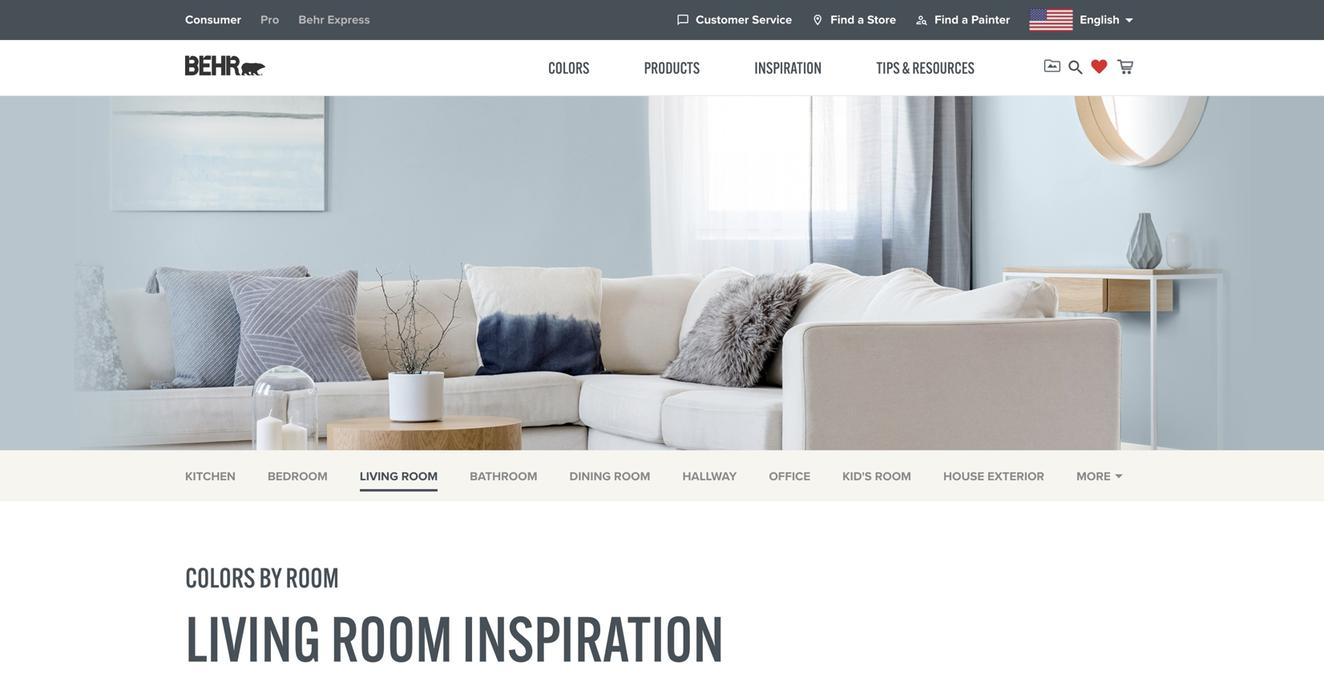 Task type: vqa. For each thing, say whether or not it's contained in the screenshot.
+ in the right of the page
no



Task type: describe. For each thing, give the bounding box(es) containing it.
room for dining room
[[614, 468, 650, 486]]

customer
[[696, 11, 749, 29]]

exterior
[[987, 468, 1044, 486]]

tips & resources link
[[877, 58, 975, 78]]

kid's room
[[843, 468, 911, 486]]

a for painter
[[962, 11, 968, 29]]

more
[[1077, 468, 1111, 486]]

service
[[752, 11, 792, 29]]

by
[[259, 562, 282, 595]]

dining room link
[[570, 468, 650, 486]]

room
[[811, 14, 824, 26]]

find for find a store
[[831, 11, 855, 29]]

painter
[[971, 11, 1010, 29]]

room
[[286, 562, 339, 595]]

behr logo image
[[185, 56, 265, 76]]

kitchen link
[[185, 468, 236, 486]]

person_search find a painter
[[916, 11, 1010, 29]]

office link
[[769, 468, 810, 486]]

english
[[1080, 11, 1120, 29]]

products link
[[644, 58, 700, 78]]

room inside colors by room living room inspiration
[[331, 601, 453, 679]]

resources
[[912, 58, 975, 78]]

bathroom link
[[470, 468, 537, 486]]

consumer link
[[185, 11, 241, 29]]

inspiration link
[[755, 58, 822, 78]]

behr
[[298, 11, 324, 29]]

arrow_drop_down
[[1120, 10, 1139, 30]]

dining room
[[570, 468, 650, 486]]

chat_bubble_outline
[[677, 14, 689, 26]]

house
[[943, 468, 984, 486]]

office
[[769, 468, 810, 486]]

kid's room link
[[843, 468, 911, 486]]

dining
[[570, 468, 611, 486]]

chat_bubble_outline customer service
[[677, 11, 792, 29]]



Task type: locate. For each thing, give the bounding box(es) containing it.
colors
[[548, 58, 589, 78], [185, 562, 255, 595]]

search
[[1066, 58, 1086, 77]]

room
[[401, 468, 438, 486], [614, 468, 650, 486], [875, 468, 911, 486], [331, 601, 453, 679]]

0 horizontal spatial colors
[[185, 562, 255, 595]]

2 a from the left
[[962, 11, 968, 29]]

behr express
[[298, 11, 370, 29]]

find
[[831, 11, 855, 29], [935, 11, 959, 29]]

colors for colors by room living room inspiration
[[185, 562, 255, 595]]

hallway
[[683, 468, 737, 486]]

bedroom
[[268, 468, 328, 486]]

room find a store
[[811, 11, 896, 29]]

colors link
[[548, 58, 589, 78]]

inspiration
[[462, 601, 724, 679]]

inspiration
[[755, 58, 822, 78]]

find right room
[[831, 11, 855, 29]]

2 find from the left
[[935, 11, 959, 29]]

kid's
[[843, 468, 872, 486]]

0 horizontal spatial find
[[831, 11, 855, 29]]

0 horizontal spatial a
[[858, 11, 864, 29]]

pro
[[260, 11, 279, 29]]

search link
[[1066, 56, 1086, 80]]

blue modern living room image
[[0, 96, 1324, 451]]

0 vertical spatial colors
[[548, 58, 589, 78]]

living inside living room link
[[360, 468, 398, 486]]

a
[[858, 11, 864, 29], [962, 11, 968, 29]]

store
[[867, 11, 896, 29]]

pro link
[[260, 11, 279, 29]]

house exterior
[[943, 468, 1044, 486]]

a left painter
[[962, 11, 968, 29]]

room for living room
[[401, 468, 438, 486]]

consumer
[[185, 11, 241, 29]]

living
[[360, 468, 398, 486], [185, 601, 321, 679]]

tips
[[877, 58, 900, 78]]

tips & resources
[[877, 58, 975, 78]]

1 vertical spatial colors
[[185, 562, 255, 595]]

1 horizontal spatial colors
[[548, 58, 589, 78]]

us flag image
[[1029, 8, 1074, 32]]

&
[[902, 58, 910, 78]]

a left store
[[858, 11, 864, 29]]

english arrow_drop_down
[[1080, 10, 1139, 30]]

0 horizontal spatial living
[[185, 601, 321, 679]]

house exterior link
[[943, 468, 1044, 486]]

living room
[[360, 468, 438, 486]]

1 horizontal spatial find
[[935, 11, 959, 29]]

living inside colors by room living room inspiration
[[185, 601, 321, 679]]

bedroom link
[[268, 468, 328, 486]]

living room link
[[360, 468, 438, 492]]

find for find a painter
[[935, 11, 959, 29]]

1 find from the left
[[831, 11, 855, 29]]

1 a from the left
[[858, 11, 864, 29]]

hallway link
[[683, 468, 737, 486]]

person_search
[[916, 14, 928, 26]]

bathroom
[[470, 468, 537, 486]]

behr express link
[[298, 11, 370, 29]]

colors by room living room inspiration
[[185, 562, 724, 679]]

1 horizontal spatial living
[[360, 468, 398, 486]]

products
[[644, 58, 700, 78]]

express
[[327, 11, 370, 29]]

a for store
[[858, 11, 864, 29]]

1 vertical spatial living
[[185, 601, 321, 679]]

colors inside colors by room living room inspiration
[[185, 562, 255, 595]]

kitchen
[[185, 468, 236, 486]]

1 horizontal spatial a
[[962, 11, 968, 29]]

room for kid's room
[[875, 468, 911, 486]]

colors for colors
[[548, 58, 589, 78]]

more link
[[1077, 468, 1123, 488]]

0 vertical spatial living
[[360, 468, 398, 486]]

find right person_search
[[935, 11, 959, 29]]



